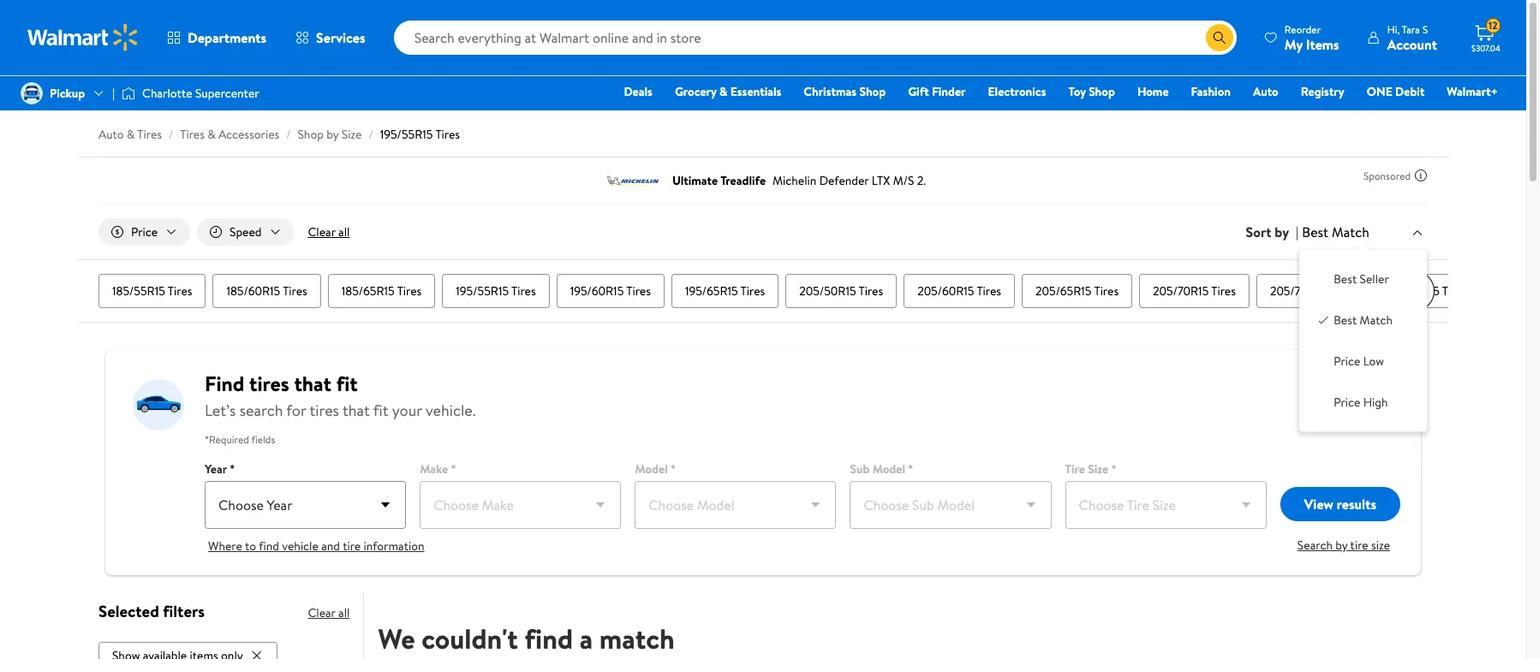 Task type: locate. For each thing, give the bounding box(es) containing it.
shop right christmas
[[860, 83, 886, 100]]

match up best seller
[[1332, 223, 1370, 242]]

list item
[[99, 639, 281, 660]]

185/55r15 tires
[[112, 283, 192, 300]]

clear all button up 185/65r15
[[301, 219, 357, 246]]

1 horizontal spatial /
[[286, 126, 291, 143]]

/ right auto & tires link
[[169, 126, 173, 143]]

205/70r15 tires link
[[1140, 274, 1250, 309]]

price left low
[[1334, 353, 1361, 370]]

price high
[[1334, 394, 1389, 412]]

where to find vehicle and tire information button
[[208, 538, 425, 555]]

where
[[208, 538, 242, 555]]

match
[[1332, 223, 1370, 242], [1360, 312, 1393, 329]]

christmas
[[804, 83, 857, 100]]

1 vertical spatial size
[[1089, 461, 1109, 478]]

shop
[[860, 83, 886, 100], [1089, 83, 1116, 100], [298, 126, 324, 143]]

vehicle
[[282, 538, 319, 555]]

1 all from the top
[[339, 224, 350, 241]]

best match up best seller
[[1303, 223, 1370, 242]]

0 vertical spatial best
[[1303, 223, 1329, 242]]

0 vertical spatial price
[[131, 224, 158, 241]]

& for tires
[[127, 126, 135, 143]]

s
[[1423, 22, 1429, 36]]

0 horizontal spatial size
[[342, 126, 362, 143]]

tires for 205/65r15 tires
[[1095, 283, 1119, 300]]

your
[[392, 400, 422, 422]]

1 vertical spatial tires
[[310, 400, 339, 422]]

shop right toy
[[1089, 83, 1116, 100]]

toy shop
[[1069, 83, 1116, 100]]

1 vertical spatial 195/55r15 tires link
[[442, 274, 550, 309]]

tires right for
[[310, 400, 339, 422]]

 image for pickup
[[21, 82, 43, 105]]

best match
[[1303, 223, 1370, 242], [1334, 312, 1393, 329]]

sort by |
[[1247, 223, 1299, 242]]

1 vertical spatial find
[[525, 621, 573, 658]]

find right to
[[259, 538, 279, 555]]

0 vertical spatial |
[[112, 85, 115, 102]]

1 horizontal spatial tire
[[1351, 537, 1369, 555]]

search icon image
[[1213, 31, 1227, 45]]

next slide for chipmodule list image
[[1394, 271, 1435, 312]]

walmart+ link
[[1440, 82, 1506, 101]]

0 horizontal spatial /
[[169, 126, 173, 143]]

2 * from the left
[[451, 461, 456, 478]]

tire inside button
[[1351, 537, 1369, 555]]

departments
[[188, 28, 267, 47]]

1 vertical spatial auto
[[99, 126, 124, 143]]

0 vertical spatial fit
[[337, 369, 358, 399]]

1 horizontal spatial by
[[1275, 223, 1290, 242]]

1 horizontal spatial tires
[[310, 400, 339, 422]]

vehicle.
[[426, 400, 476, 422]]

0 horizontal spatial model
[[635, 461, 668, 478]]

/ right shop by size link
[[369, 126, 373, 143]]

clear all up 185/65r15
[[308, 224, 350, 241]]

205/70r15
[[1154, 283, 1209, 300]]

195/60r15
[[570, 283, 624, 300]]

tires
[[137, 126, 162, 143], [180, 126, 205, 143], [436, 126, 460, 143], [168, 283, 192, 300], [283, 283, 307, 300], [397, 283, 422, 300], [512, 283, 536, 300], [627, 283, 651, 300], [741, 283, 765, 300], [859, 283, 884, 300], [977, 283, 1002, 300], [1095, 283, 1119, 300], [1212, 283, 1236, 300], [1329, 283, 1353, 300], [1443, 283, 1467, 300]]

|
[[112, 85, 115, 102], [1297, 223, 1299, 242]]

clear all button down "and"
[[308, 600, 350, 627]]

fit
[[337, 369, 358, 399], [373, 400, 389, 422]]

 image for charlotte supercenter
[[122, 85, 135, 102]]

sponsored
[[1364, 168, 1411, 183]]

shop inside christmas shop link
[[860, 83, 886, 100]]

2 clear from the top
[[308, 605, 336, 622]]

1 horizontal spatial find
[[525, 621, 573, 658]]

1 horizontal spatial 195/55r15
[[456, 283, 509, 300]]

2 horizontal spatial by
[[1336, 537, 1348, 555]]

0 vertical spatial all
[[339, 224, 350, 241]]

best
[[1303, 223, 1329, 242], [1334, 271, 1358, 288], [1334, 312, 1358, 329]]

1 clear from the top
[[308, 224, 336, 241]]

0 vertical spatial tires
[[249, 369, 289, 399]]

model
[[635, 461, 668, 478], [873, 461, 906, 478]]

remove filter show available items only image
[[250, 649, 264, 660]]

registry
[[1301, 83, 1345, 100]]

one debit
[[1367, 83, 1425, 100]]

0 vertical spatial best match
[[1303, 223, 1370, 242]]

0 horizontal spatial auto
[[99, 126, 124, 143]]

price
[[131, 224, 158, 241], [1334, 353, 1361, 370], [1334, 394, 1361, 412]]

1 horizontal spatial |
[[1297, 223, 1299, 242]]

0 vertical spatial clear
[[308, 224, 336, 241]]

195/55r15
[[380, 126, 433, 143], [456, 283, 509, 300]]

| right sort
[[1297, 223, 1299, 242]]

2 vertical spatial best
[[1334, 312, 1358, 329]]

best match right best match option
[[1334, 312, 1393, 329]]

| up auto & tires link
[[112, 85, 115, 102]]

auto for auto
[[1254, 83, 1279, 100]]

find left a
[[525, 621, 573, 658]]

1 vertical spatial by
[[1275, 223, 1290, 242]]

christmas shop
[[804, 83, 886, 100]]

0 vertical spatial find
[[259, 538, 279, 555]]

tires up search
[[249, 369, 289, 399]]

195/65r15 tires link
[[672, 274, 779, 309]]

departments button
[[153, 17, 281, 58]]

by for search by tire size
[[1336, 537, 1348, 555]]

Search search field
[[394, 21, 1237, 55]]

 image left pickup
[[21, 82, 43, 105]]

registry link
[[1294, 82, 1353, 101]]

that up for
[[294, 369, 332, 399]]

by right accessories
[[327, 126, 339, 143]]

option group
[[1314, 264, 1414, 418]]

0 horizontal spatial &
[[127, 126, 135, 143]]

services button
[[281, 17, 380, 58]]

tires for 185/60r15 tires
[[283, 283, 307, 300]]

*required
[[205, 433, 249, 447]]

grocery & essentials link
[[667, 82, 790, 101]]

2 model from the left
[[873, 461, 906, 478]]

0 vertical spatial 195/55r15
[[380, 126, 433, 143]]

12
[[1489, 18, 1498, 33]]

1 vertical spatial price
[[1334, 353, 1361, 370]]

toy shop link
[[1061, 82, 1123, 101]]

0 vertical spatial auto
[[1254, 83, 1279, 100]]

0 vertical spatial match
[[1332, 223, 1370, 242]]

 image
[[21, 82, 43, 105], [122, 85, 135, 102]]

tires for 215/65r15 tires
[[1443, 283, 1467, 300]]

price up 185/55r15
[[131, 224, 158, 241]]

5 * from the left
[[1112, 461, 1117, 478]]

1 horizontal spatial shop
[[860, 83, 886, 100]]

185/65r15 tires
[[342, 283, 422, 300]]

speed
[[230, 224, 262, 241]]

tire size *
[[1066, 461, 1117, 478]]

by
[[327, 126, 339, 143], [1275, 223, 1290, 242], [1336, 537, 1348, 555]]

gift
[[908, 83, 929, 100]]

services
[[316, 28, 366, 47]]

1 horizontal spatial model
[[873, 461, 906, 478]]

205/60r15 tires link
[[904, 274, 1015, 309]]

we couldn't find a match
[[378, 621, 675, 658]]

all up 185/65r15
[[339, 224, 350, 241]]

information
[[364, 538, 425, 555]]

vehicle type: car and truck image
[[133, 378, 184, 433]]

0 vertical spatial that
[[294, 369, 332, 399]]

shop right accessories
[[298, 126, 324, 143]]

1 vertical spatial all
[[339, 605, 350, 622]]

1 horizontal spatial size
[[1089, 461, 1109, 478]]

clear all button inside sort and filter section element
[[301, 219, 357, 246]]

0 vertical spatial by
[[327, 126, 339, 143]]

0 horizontal spatial fit
[[337, 369, 358, 399]]

shop for christmas shop
[[860, 83, 886, 100]]

by right search
[[1336, 537, 1348, 555]]

price for price
[[131, 224, 158, 241]]

2 vertical spatial by
[[1336, 537, 1348, 555]]

debit
[[1396, 83, 1425, 100]]

2 horizontal spatial /
[[369, 126, 373, 143]]

1 clear all from the top
[[308, 224, 350, 241]]

1 * from the left
[[230, 461, 235, 478]]

that left your
[[343, 400, 370, 422]]

1 horizontal spatial  image
[[122, 85, 135, 102]]

215/65r15 tires
[[1388, 283, 1467, 300]]

best left seller
[[1334, 271, 1358, 288]]

1 vertical spatial clear all button
[[308, 600, 350, 627]]

price left high
[[1334, 394, 1361, 412]]

1 horizontal spatial fit
[[373, 400, 389, 422]]

2 / from the left
[[286, 126, 291, 143]]

tires for 195/60r15 tires
[[627, 283, 651, 300]]

0 vertical spatial clear all
[[308, 224, 350, 241]]

0 horizontal spatial that
[[294, 369, 332, 399]]

tara
[[1403, 22, 1421, 36]]

gift finder
[[908, 83, 966, 100]]

reorder
[[1285, 22, 1322, 36]]

1 vertical spatial that
[[343, 400, 370, 422]]

search
[[240, 400, 283, 422]]

0 horizontal spatial  image
[[21, 82, 43, 105]]

clear all inside sort and filter section element
[[308, 224, 350, 241]]

tire
[[1351, 537, 1369, 555], [343, 538, 361, 555]]

best inside popup button
[[1303, 223, 1329, 242]]

1 vertical spatial match
[[1360, 312, 1393, 329]]

tire left size at right bottom
[[1351, 537, 1369, 555]]

all
[[339, 224, 350, 241], [339, 605, 350, 622]]

3 / from the left
[[369, 126, 373, 143]]

0 vertical spatial clear all button
[[301, 219, 357, 246]]

0 horizontal spatial shop
[[298, 126, 324, 143]]

clear right speed
[[308, 224, 336, 241]]

1 vertical spatial |
[[1297, 223, 1299, 242]]

1 vertical spatial clear
[[308, 605, 336, 622]]

tire right "and"
[[343, 538, 361, 555]]

essentials
[[731, 83, 782, 100]]

1 vertical spatial fit
[[373, 400, 389, 422]]

best right best match option
[[1334, 312, 1358, 329]]

gift finder link
[[901, 82, 974, 101]]

/ right accessories
[[286, 126, 291, 143]]

by right sort
[[1275, 223, 1290, 242]]

price inside dropdown button
[[131, 224, 158, 241]]

year *
[[205, 461, 235, 478]]

3 * from the left
[[671, 461, 676, 478]]

195/60r15 tires
[[570, 283, 651, 300]]

*required fields
[[205, 433, 275, 447]]

clear down where to find vehicle and tire information button at bottom left
[[308, 605, 336, 622]]

find for couldn't
[[525, 621, 573, 658]]

all left the we
[[339, 605, 350, 622]]

finder
[[932, 83, 966, 100]]

best match button
[[1299, 221, 1429, 244]]

2 horizontal spatial &
[[720, 83, 728, 100]]

1 horizontal spatial auto
[[1254, 83, 1279, 100]]

clear all down "and"
[[308, 605, 350, 622]]

4 * from the left
[[909, 461, 914, 478]]

1 model from the left
[[635, 461, 668, 478]]

match
[[600, 621, 675, 658]]

deals
[[624, 83, 653, 100]]

shop inside toy shop "link"
[[1089, 83, 1116, 100]]

clear
[[308, 224, 336, 241], [308, 605, 336, 622]]

2 clear all from the top
[[308, 605, 350, 622]]

best right sort by |
[[1303, 223, 1329, 242]]

sub model *
[[850, 461, 914, 478]]

ad disclaimer and feedback for skylinedisplayad image
[[1415, 169, 1429, 183]]

auto & tires link
[[99, 126, 162, 143]]

1 vertical spatial 195/55r15
[[456, 283, 509, 300]]

best match inside popup button
[[1303, 223, 1370, 242]]

2 vertical spatial price
[[1334, 394, 1361, 412]]

0 horizontal spatial find
[[259, 538, 279, 555]]

shop for toy shop
[[1089, 83, 1116, 100]]

selected
[[99, 601, 159, 623]]

by inside sort and filter section element
[[1275, 223, 1290, 242]]

 image left charlotte
[[122, 85, 135, 102]]

match down seller
[[1360, 312, 1393, 329]]

2 horizontal spatial shop
[[1089, 83, 1116, 100]]

auto & tires / tires & accessories / shop by size / 195/55r15 tires
[[99, 126, 460, 143]]

0 horizontal spatial |
[[112, 85, 115, 102]]

* for make *
[[451, 461, 456, 478]]

electronics link
[[981, 82, 1054, 101]]

1 vertical spatial clear all
[[308, 605, 350, 622]]

account
[[1388, 35, 1438, 54]]

tires for 205/50r15 tires
[[859, 283, 884, 300]]

by inside button
[[1336, 537, 1348, 555]]

walmart+
[[1448, 83, 1499, 100]]



Task type: describe. For each thing, give the bounding box(es) containing it.
205/75r15 tires link
[[1257, 274, 1367, 309]]

deals link
[[616, 82, 661, 101]]

sort
[[1247, 223, 1272, 242]]

0 horizontal spatial by
[[327, 126, 339, 143]]

* for model *
[[671, 461, 676, 478]]

make *
[[420, 461, 456, 478]]

tires & accessories link
[[180, 126, 280, 143]]

* for year *
[[230, 461, 235, 478]]

0 vertical spatial 195/55r15 tires link
[[380, 126, 460, 143]]

| inside sort and filter section element
[[1297, 223, 1299, 242]]

results
[[1337, 495, 1377, 514]]

view results
[[1305, 495, 1377, 514]]

grocery
[[675, 83, 717, 100]]

toy
[[1069, 83, 1086, 100]]

185/65r15
[[342, 283, 395, 300]]

filters
[[163, 601, 205, 623]]

reorder my items
[[1285, 22, 1340, 54]]

tires for 195/55r15 tires
[[512, 283, 536, 300]]

view results button
[[1281, 488, 1401, 522]]

185/60r15
[[227, 283, 280, 300]]

& for essentials
[[720, 83, 728, 100]]

hi,
[[1388, 22, 1401, 36]]

195/55r15 tires
[[456, 283, 536, 300]]

all inside sort and filter section element
[[339, 224, 350, 241]]

christmas shop link
[[796, 82, 894, 101]]

option group containing best seller
[[1314, 264, 1414, 418]]

Best Match radio
[[1317, 312, 1331, 326]]

price for price high
[[1334, 394, 1361, 412]]

215/65r15 tires link
[[1374, 274, 1481, 309]]

price for price low
[[1334, 353, 1361, 370]]

auto for auto & tires / tires & accessories / shop by size / 195/55r15 tires
[[99, 126, 124, 143]]

size
[[1372, 537, 1391, 555]]

find
[[205, 369, 245, 399]]

fashion link
[[1184, 82, 1239, 101]]

search by tire size
[[1298, 537, 1391, 555]]

one debit link
[[1360, 82, 1433, 101]]

Walmart Site-Wide search field
[[394, 21, 1237, 55]]

195/60r15 tires link
[[557, 274, 665, 309]]

185/60r15 tires link
[[213, 274, 321, 309]]

by for sort by |
[[1275, 223, 1290, 242]]

205/65r15 tires
[[1036, 283, 1119, 300]]

tires for 205/75r15 tires
[[1329, 283, 1353, 300]]

205/50r15 tires
[[800, 283, 884, 300]]

best seller
[[1334, 271, 1390, 288]]

supercenter
[[195, 85, 259, 102]]

1 horizontal spatial &
[[208, 126, 216, 143]]

walmart image
[[27, 24, 139, 51]]

to
[[245, 538, 256, 555]]

sort and filter section element
[[78, 205, 1449, 260]]

find for to
[[259, 538, 279, 555]]

year
[[205, 461, 227, 478]]

hi, tara s account
[[1388, 22, 1438, 54]]

let's
[[205, 400, 236, 422]]

tires for 205/60r15 tires
[[977, 283, 1002, 300]]

high
[[1364, 394, 1389, 412]]

205/75r15
[[1271, 283, 1326, 300]]

clear inside sort and filter section element
[[308, 224, 336, 241]]

we
[[378, 621, 415, 658]]

185/65r15 tires link
[[328, 274, 436, 309]]

charlotte supercenter
[[142, 85, 259, 102]]

0 horizontal spatial tires
[[249, 369, 289, 399]]

fashion
[[1192, 83, 1231, 100]]

tire
[[1066, 461, 1086, 478]]

tires for 185/65r15 tires
[[397, 283, 422, 300]]

1 horizontal spatial that
[[343, 400, 370, 422]]

0 horizontal spatial 195/55r15
[[380, 126, 433, 143]]

search by tire size button
[[1298, 537, 1394, 555]]

auto link
[[1246, 82, 1287, 101]]

my
[[1285, 35, 1303, 54]]

low
[[1364, 353, 1385, 370]]

205/60r15
[[918, 283, 975, 300]]

205/50r15
[[800, 283, 857, 300]]

accessories
[[218, 126, 280, 143]]

applied filters section element
[[99, 601, 205, 623]]

tires for 185/55r15 tires
[[168, 283, 192, 300]]

model *
[[635, 461, 676, 478]]

speed button
[[197, 219, 294, 246]]

205/50r15 tires link
[[786, 274, 897, 309]]

for
[[287, 400, 306, 422]]

tires for 195/65r15 tires
[[741, 283, 765, 300]]

home
[[1138, 83, 1169, 100]]

195/65r15
[[685, 283, 738, 300]]

couldn't
[[422, 621, 518, 658]]

pickup
[[50, 85, 85, 102]]

2 all from the top
[[339, 605, 350, 622]]

205/75r15 tires
[[1271, 283, 1353, 300]]

205/60r15 tires
[[918, 283, 1002, 300]]

1 / from the left
[[169, 126, 173, 143]]

selected filters
[[99, 601, 205, 623]]

match inside popup button
[[1332, 223, 1370, 242]]

search
[[1298, 537, 1333, 555]]

1 vertical spatial best match
[[1334, 312, 1393, 329]]

0 vertical spatial size
[[342, 126, 362, 143]]

a
[[580, 621, 593, 658]]

185/55r15
[[112, 283, 165, 300]]

shop by size link
[[298, 126, 362, 143]]

seller
[[1360, 271, 1390, 288]]

view
[[1305, 495, 1334, 514]]

195/65r15 tires
[[685, 283, 765, 300]]

1 vertical spatial best
[[1334, 271, 1358, 288]]

0 horizontal spatial tire
[[343, 538, 361, 555]]

205/65r15 tires link
[[1022, 274, 1133, 309]]

charlotte
[[142, 85, 192, 102]]

185/60r15 tires
[[227, 283, 307, 300]]

$307.04
[[1472, 42, 1501, 54]]

tires for 205/70r15 tires
[[1212, 283, 1236, 300]]

and
[[322, 538, 340, 555]]



Task type: vqa. For each thing, say whether or not it's contained in the screenshot.
Tires associated with 185/60R15 Tires
yes



